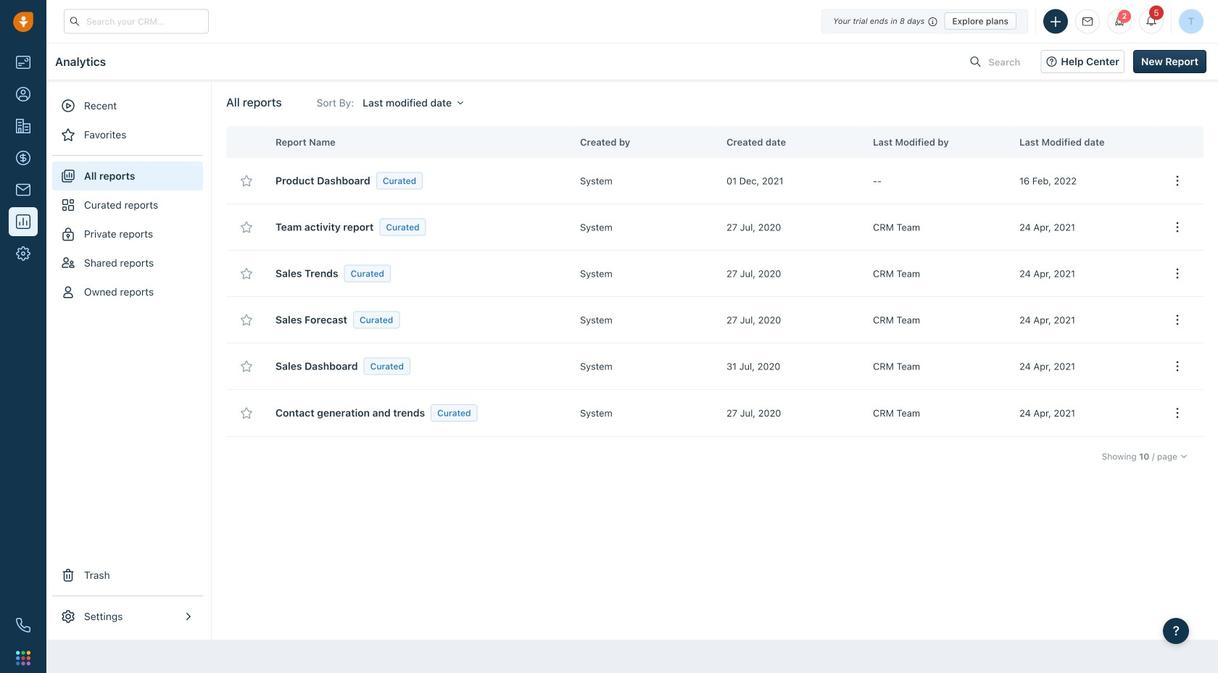 Task type: describe. For each thing, give the bounding box(es) containing it.
Search your CRM... text field
[[64, 9, 209, 34]]



Task type: vqa. For each thing, say whether or not it's contained in the screenshot.
Search your CRM... text box
yes



Task type: locate. For each thing, give the bounding box(es) containing it.
phone image
[[16, 619, 30, 633]]

phone element
[[9, 611, 38, 640]]

freshworks switcher image
[[16, 652, 30, 666]]



